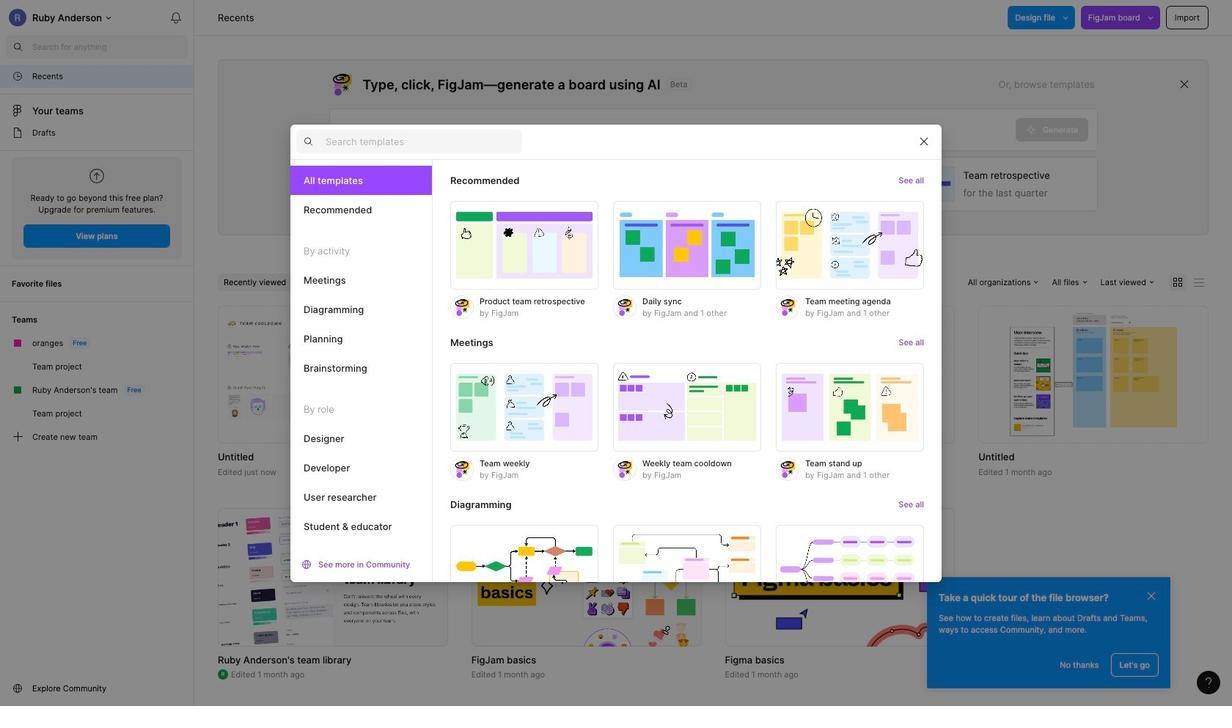Task type: describe. For each thing, give the bounding box(es) containing it.
Search for anything text field
[[32, 41, 188, 53]]

search 32 image
[[6, 35, 29, 59]]

Search templates text field
[[326, 133, 523, 150]]

uml diagram image
[[614, 525, 762, 614]]

weekly team cooldown image
[[614, 363, 762, 452]]

bell 32 image
[[164, 6, 188, 29]]

page 16 image
[[12, 127, 23, 139]]

recent 16 image
[[12, 70, 23, 82]]

team meeting agenda image
[[776, 201, 925, 290]]



Task type: locate. For each thing, give the bounding box(es) containing it.
product team retrospective image
[[451, 201, 599, 290]]

Ex: A weekly team meeting, starting with an ice breaker field
[[330, 109, 1016, 150]]

diagram basics image
[[451, 525, 599, 614]]

mindmap image
[[776, 525, 925, 614]]

file thumbnail image
[[1011, 313, 1178, 437], [225, 315, 441, 435], [479, 315, 695, 435], [733, 315, 948, 435], [218, 509, 448, 647], [472, 509, 702, 647], [725, 509, 956, 647]]

team stand up image
[[776, 363, 925, 452]]

daily sync image
[[614, 201, 762, 290]]

community 16 image
[[12, 683, 23, 695]]

team weekly image
[[451, 363, 599, 452]]

dialog
[[291, 124, 942, 644]]



